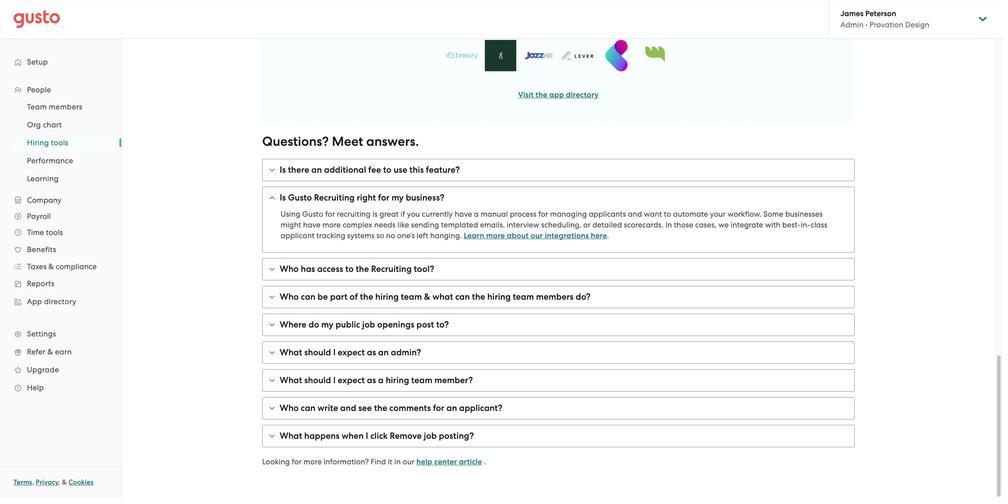 Task type: describe. For each thing, give the bounding box(es) containing it.
& inside taxes & compliance dropdown button
[[48, 262, 54, 271]]

to inside "dropdown button"
[[383, 165, 392, 175]]

is for is gusto recruiting right for my business?
[[280, 193, 286, 203]]

and inside 'dropdown button'
[[340, 403, 356, 414]]

can for who can be part of the hiring team & what can the hiring team members do?
[[301, 292, 316, 302]]

member?
[[435, 375, 473, 386]]

benefits link
[[9, 242, 112, 258]]

has
[[301, 264, 315, 274]]

questions?
[[262, 134, 329, 150]]

for right process on the right top of the page
[[538, 210, 548, 219]]

questions? meet answers.
[[262, 134, 419, 150]]

1 vertical spatial my
[[321, 320, 334, 330]]

privacy link
[[36, 479, 58, 487]]

app
[[549, 90, 564, 100]]

should for what should i expect as a hiring team member?
[[304, 375, 331, 386]]

what happens when i click remove job posting? button
[[263, 426, 855, 447]]

is there an additional fee to use this feature?
[[280, 165, 460, 175]]

who has access to the recruiting tool? button
[[263, 259, 855, 280]]

an inside dropdown button
[[378, 348, 389, 358]]

additional
[[324, 165, 366, 175]]

list containing team members
[[0, 98, 121, 188]]

tools for time tools
[[46, 228, 63, 237]]

for up tracking
[[325, 210, 335, 219]]

settings
[[27, 330, 56, 339]]

for inside 'dropdown button'
[[433, 403, 445, 414]]

terms link
[[13, 479, 32, 487]]

write
[[318, 403, 338, 414]]

post
[[417, 320, 434, 330]]

and inside using gusto for recruiting is great if you currently have a manual process for managing applicants and want to automate your workflow. some businesses might have more complex needs like sending templated emails, interview scheduling, or detailed scorecards. in those cases, we integrate with best-in-class applicant tracking systems so no one's left hanging.
[[628, 210, 642, 219]]

setup link
[[9, 54, 112, 70]]

admin
[[841, 20, 864, 29]]

for inside looking for more information? find it in our help center article .
[[292, 458, 302, 467]]

what for what should i expect as an admin?
[[280, 348, 302, 358]]

in
[[666, 220, 672, 229]]

& inside who can be part of the hiring team & what can the hiring team members do? dropdown button
[[424, 292, 430, 302]]

team
[[27, 102, 47, 111]]

is
[[373, 210, 378, 219]]

we
[[719, 220, 729, 229]]

what should i expect as a hiring team member? button
[[263, 370, 855, 392]]

who has access to the recruiting tool?
[[280, 264, 434, 274]]

openings
[[377, 320, 415, 330]]

james peterson admin • provation design
[[841, 9, 930, 29]]

help
[[27, 383, 44, 392]]

businesses
[[785, 210, 823, 219]]

might
[[281, 220, 301, 229]]

directory inside gusto navigation element
[[44, 297, 76, 306]]

org chart
[[27, 120, 62, 129]]

when
[[342, 431, 364, 441]]

emails,
[[480, 220, 505, 229]]

as for a
[[367, 375, 376, 386]]

public
[[336, 320, 360, 330]]

with
[[765, 220, 781, 229]]

1 vertical spatial more
[[486, 231, 505, 241]]

do?
[[576, 292, 591, 302]]

gusto for using
[[302, 210, 323, 219]]

great
[[380, 210, 399, 219]]

if
[[401, 210, 405, 219]]

happens
[[304, 431, 340, 441]]

upgrade
[[27, 366, 59, 375]]

members inside who can be part of the hiring team & what can the hiring team members do? dropdown button
[[536, 292, 574, 302]]

who can be part of the hiring team & what can the hiring team members do?
[[280, 292, 591, 302]]

process
[[510, 210, 537, 219]]

. inside learn more about our integrations here .
[[607, 231, 609, 240]]

& left cookies button
[[62, 479, 67, 487]]

people button
[[9, 82, 112, 98]]

click
[[370, 431, 388, 441]]

who can write and see the comments for an applicant?
[[280, 403, 503, 414]]

peterson
[[866, 9, 896, 18]]

to inside using gusto for recruiting is great if you currently have a manual process for managing applicants and want to automate your workflow. some businesses might have more complex needs like sending templated emails, interview scheduling, or detailed scorecards. in those cases, we integrate with best-in-class applicant tracking systems so no one's left hanging.
[[664, 210, 671, 219]]

upgrade link
[[9, 362, 112, 378]]

0 vertical spatial job
[[362, 320, 375, 330]]

hiring tools
[[27, 138, 68, 147]]

find
[[371, 458, 386, 467]]

information?
[[324, 458, 369, 467]]

team for &
[[401, 292, 422, 302]]

provation
[[870, 20, 904, 29]]

where
[[280, 320, 307, 330]]

remove
[[390, 431, 422, 441]]

templated
[[441, 220, 478, 229]]

is gusto recruiting right for my business? button
[[263, 187, 855, 209]]

our inside looking for more information? find it in our help center article .
[[403, 458, 415, 467]]

who for who has access to the recruiting tool?
[[280, 264, 299, 274]]

feature?
[[426, 165, 460, 175]]

home image
[[13, 10, 60, 28]]

1 vertical spatial recruiting
[[371, 264, 412, 274]]

looking
[[262, 458, 290, 467]]

who for who can be part of the hiring team & what can the hiring team members do?
[[280, 292, 299, 302]]

design
[[905, 20, 930, 29]]

privacy
[[36, 479, 58, 487]]

is there an additional fee to use this feature? button
[[263, 159, 855, 181]]

it
[[388, 458, 393, 467]]

as for an
[[367, 348, 376, 358]]

recruiting
[[337, 210, 371, 219]]

there
[[288, 165, 309, 175]]

needs
[[374, 220, 396, 229]]

list containing people
[[0, 82, 121, 397]]

no
[[386, 231, 395, 240]]

to?
[[436, 320, 449, 330]]

fee
[[368, 165, 381, 175]]

expect for an
[[338, 348, 365, 358]]

center
[[434, 458, 457, 467]]

compliance
[[56, 262, 97, 271]]

scorecards.
[[624, 220, 664, 229]]

sending
[[411, 220, 439, 229]]

refer
[[27, 348, 46, 357]]

taxes
[[27, 262, 47, 271]]

team for member?
[[411, 375, 433, 386]]

2 , from the left
[[58, 479, 60, 487]]

an inside 'dropdown button'
[[447, 403, 457, 414]]



Task type: locate. For each thing, give the bounding box(es) containing it.
1 horizontal spatial ,
[[58, 479, 60, 487]]

have up templated
[[455, 210, 472, 219]]

members down the "who has access to the recruiting tool?" dropdown button
[[536, 292, 574, 302]]

team members
[[27, 102, 82, 111]]

for
[[378, 193, 390, 203], [325, 210, 335, 219], [538, 210, 548, 219], [433, 403, 445, 414], [292, 458, 302, 467]]

right
[[357, 193, 376, 203]]

the right of
[[360, 292, 373, 302]]

help
[[416, 458, 432, 467]]

hiring for &
[[375, 292, 399, 302]]

is inside dropdown button
[[280, 193, 286, 203]]

be
[[318, 292, 328, 302]]

0 vertical spatial gusto
[[288, 193, 312, 203]]

gusto up using
[[288, 193, 312, 203]]

recruiting
[[314, 193, 355, 203], [371, 264, 412, 274]]

1 what from the top
[[280, 348, 302, 358]]

manual
[[481, 210, 508, 219]]

what should i expect as a hiring team member?
[[280, 375, 473, 386]]

2 vertical spatial more
[[304, 458, 322, 467]]

1 vertical spatial tools
[[46, 228, 63, 237]]

currently
[[422, 210, 453, 219]]

an down member?
[[447, 403, 457, 414]]

payroll button
[[9, 208, 112, 225]]

team down the "who has access to the recruiting tool?" dropdown button
[[513, 292, 534, 302]]

workflow.
[[728, 210, 762, 219]]

1 vertical spatial what
[[280, 375, 302, 386]]

0 horizontal spatial our
[[403, 458, 415, 467]]

should down do
[[304, 348, 331, 358]]

looking for more information? find it in our help center article .
[[262, 458, 486, 467]]

so
[[376, 231, 384, 240]]

company button
[[9, 192, 112, 208]]

as
[[367, 348, 376, 358], [367, 375, 376, 386]]

learning link
[[16, 171, 112, 187]]

who
[[280, 264, 299, 274], [280, 292, 299, 302], [280, 403, 299, 414]]

members inside team members link
[[49, 102, 82, 111]]

0 vertical spatial i
[[333, 348, 336, 358]]

this
[[410, 165, 424, 175]]

0 vertical spatial recruiting
[[314, 193, 355, 203]]

1 vertical spatial .
[[484, 458, 486, 467]]

directory down reports "link"
[[44, 297, 76, 306]]

2 vertical spatial an
[[447, 403, 457, 414]]

& right taxes
[[48, 262, 54, 271]]

james
[[841, 9, 864, 18]]

i inside dropdown button
[[333, 348, 336, 358]]

1 , from the left
[[32, 479, 34, 487]]

job right public
[[362, 320, 375, 330]]

job right remove
[[424, 431, 437, 441]]

expect inside dropdown button
[[338, 375, 365, 386]]

admin?
[[391, 348, 421, 358]]

an inside "dropdown button"
[[311, 165, 322, 175]]

0 vertical spatial more
[[323, 220, 341, 229]]

tools for hiring tools
[[51, 138, 68, 147]]

systems
[[347, 231, 375, 240]]

1 horizontal spatial a
[[474, 210, 479, 219]]

performance link
[[16, 153, 112, 169]]

article
[[459, 458, 482, 467]]

expect down what should i expect as an admin?
[[338, 375, 365, 386]]

1 vertical spatial job
[[424, 431, 437, 441]]

an right 'there'
[[311, 165, 322, 175]]

1 expect from the top
[[338, 348, 365, 358]]

posting?
[[439, 431, 474, 441]]

1 horizontal spatial to
[[383, 165, 392, 175]]

1 horizontal spatial my
[[392, 193, 404, 203]]

integration logo image
[[485, 40, 516, 71], [601, 40, 632, 71], [524, 40, 555, 71], [639, 44, 671, 68], [562, 51, 594, 60], [446, 52, 478, 59]]

part
[[330, 292, 348, 302]]

1 vertical spatial expect
[[338, 375, 365, 386]]

more inside looking for more information? find it in our help center article .
[[304, 458, 322, 467]]

refer & earn
[[27, 348, 72, 357]]

2 should from the top
[[304, 375, 331, 386]]

app directory
[[27, 297, 76, 306]]

company
[[27, 196, 61, 205]]

1 list from the top
[[0, 82, 121, 397]]

1 vertical spatial and
[[340, 403, 356, 414]]

2 as from the top
[[367, 375, 376, 386]]

0 horizontal spatial more
[[304, 458, 322, 467]]

reports
[[27, 279, 55, 288]]

0 horizontal spatial my
[[321, 320, 334, 330]]

i down public
[[333, 348, 336, 358]]

chart
[[43, 120, 62, 129]]

1 vertical spatial as
[[367, 375, 376, 386]]

1 horizontal spatial more
[[323, 220, 341, 229]]

can right what
[[455, 292, 470, 302]]

2 horizontal spatial an
[[447, 403, 457, 414]]

tools down payroll 'dropdown button'
[[46, 228, 63, 237]]

who inside the "who has access to the recruiting tool?" dropdown button
[[280, 264, 299, 274]]

members
[[49, 102, 82, 111], [536, 292, 574, 302]]

your
[[710, 210, 726, 219]]

i for an
[[333, 348, 336, 358]]

the inside 'dropdown button'
[[374, 403, 387, 414]]

, left cookies button
[[58, 479, 60, 487]]

1 vertical spatial i
[[333, 375, 336, 386]]

who left has
[[280, 264, 299, 274]]

the left the app
[[536, 90, 548, 100]]

a up who can write and see the comments for an applicant?
[[378, 375, 384, 386]]

0 vertical spatial should
[[304, 348, 331, 358]]

tracking
[[316, 231, 345, 240]]

2 vertical spatial what
[[280, 431, 302, 441]]

as up see
[[367, 375, 376, 386]]

hiring for member?
[[386, 375, 409, 386]]

the right what
[[472, 292, 485, 302]]

0 horizontal spatial to
[[345, 264, 354, 274]]

complex
[[343, 220, 372, 229]]

as inside dropdown button
[[367, 375, 376, 386]]

list
[[0, 82, 121, 397], [0, 98, 121, 188]]

1 horizontal spatial directory
[[566, 90, 599, 100]]

1 vertical spatial directory
[[44, 297, 76, 306]]

expect for a
[[338, 375, 365, 386]]

should inside what should i expect as an admin? dropdown button
[[304, 348, 331, 358]]

2 vertical spatial i
[[366, 431, 368, 441]]

business?
[[406, 193, 444, 203]]

. right article on the left bottom of the page
[[484, 458, 486, 467]]

learning
[[27, 174, 59, 183]]

more down emails,
[[486, 231, 505, 241]]

should inside what should i expect as a hiring team member? dropdown button
[[304, 375, 331, 386]]

directory
[[566, 90, 599, 100], [44, 297, 76, 306]]

best-
[[782, 220, 801, 229]]

2 vertical spatial who
[[280, 403, 299, 414]]

and left see
[[340, 403, 356, 414]]

0 horizontal spatial .
[[484, 458, 486, 467]]

what
[[280, 348, 302, 358], [280, 375, 302, 386], [280, 431, 302, 441]]

should up write
[[304, 375, 331, 386]]

tools up "performance" "link"
[[51, 138, 68, 147]]

help link
[[9, 380, 112, 396]]

a
[[474, 210, 479, 219], [378, 375, 384, 386]]

who left write
[[280, 403, 299, 414]]

to right the access
[[345, 264, 354, 274]]

0 vertical spatial as
[[367, 348, 376, 358]]

to inside dropdown button
[[345, 264, 354, 274]]

1 horizontal spatial job
[[424, 431, 437, 441]]

0 horizontal spatial an
[[311, 165, 322, 175]]

0 vertical spatial what
[[280, 348, 302, 358]]

benefits
[[27, 245, 56, 254]]

. down detailed
[[607, 231, 609, 240]]

and
[[628, 210, 642, 219], [340, 403, 356, 414]]

what for what happens when i click remove job posting?
[[280, 431, 302, 441]]

1 horizontal spatial an
[[378, 348, 389, 358]]

2 what from the top
[[280, 375, 302, 386]]

0 vertical spatial have
[[455, 210, 472, 219]]

my up if
[[392, 193, 404, 203]]

our down interview
[[531, 231, 543, 241]]

1 vertical spatial members
[[536, 292, 574, 302]]

tools inside dropdown button
[[46, 228, 63, 237]]

our right "in"
[[403, 458, 415, 467]]

terms , privacy , & cookies
[[13, 479, 94, 487]]

1 horizontal spatial members
[[536, 292, 574, 302]]

1 vertical spatial to
[[664, 210, 671, 219]]

expect inside dropdown button
[[338, 348, 365, 358]]

1 horizontal spatial have
[[455, 210, 472, 219]]

0 vertical spatial members
[[49, 102, 82, 111]]

2 list from the top
[[0, 98, 121, 188]]

0 vertical spatial our
[[531, 231, 543, 241]]

3 what from the top
[[280, 431, 302, 441]]

help center article link
[[416, 458, 482, 467]]

3 who from the top
[[280, 403, 299, 414]]

1 horizontal spatial our
[[531, 231, 543, 241]]

•
[[866, 20, 868, 29]]

0 horizontal spatial have
[[303, 220, 321, 229]]

1 horizontal spatial recruiting
[[371, 264, 412, 274]]

2 who from the top
[[280, 292, 299, 302]]

0 vertical spatial is
[[280, 165, 286, 175]]

0 horizontal spatial ,
[[32, 479, 34, 487]]

an left admin?
[[378, 348, 389, 358]]

hanging.
[[430, 231, 462, 240]]

2 horizontal spatial more
[[486, 231, 505, 241]]

org chart link
[[16, 117, 112, 133]]

to right the fee
[[383, 165, 392, 175]]

1 vertical spatial a
[[378, 375, 384, 386]]

1 should from the top
[[304, 348, 331, 358]]

1 horizontal spatial .
[[607, 231, 609, 240]]

more up tracking
[[323, 220, 341, 229]]

gusto inside dropdown button
[[288, 193, 312, 203]]

who inside who can write and see the comments for an applicant? 'dropdown button'
[[280, 403, 299, 414]]

for right looking
[[292, 458, 302, 467]]

a inside using gusto for recruiting is great if you currently have a manual process for managing applicants and want to automate your workflow. some businesses might have more complex needs like sending templated emails, interview scheduling, or detailed scorecards. in those cases, we integrate with best-in-class applicant tracking systems so no one's left hanging.
[[474, 210, 479, 219]]

can left write
[[301, 403, 316, 414]]

what inside dropdown button
[[280, 348, 302, 358]]

tool?
[[414, 264, 434, 274]]

one's
[[397, 231, 415, 240]]

2 is from the top
[[280, 193, 286, 203]]

more down happens
[[304, 458, 322, 467]]

0 vertical spatial to
[[383, 165, 392, 175]]

2 expect from the top
[[338, 375, 365, 386]]

0 vertical spatial an
[[311, 165, 322, 175]]

1 vertical spatial who
[[280, 292, 299, 302]]

use
[[394, 165, 407, 175]]

is left 'there'
[[280, 165, 286, 175]]

is inside "dropdown button"
[[280, 165, 286, 175]]

gusto navigation element
[[0, 39, 121, 411]]

0 vertical spatial directory
[[566, 90, 599, 100]]

2 vertical spatial to
[[345, 264, 354, 274]]

want
[[644, 210, 662, 219]]

learn more about our integrations here link
[[464, 231, 607, 241]]

i for a
[[333, 375, 336, 386]]

0 vertical spatial my
[[392, 193, 404, 203]]

gusto right using
[[302, 210, 323, 219]]

expect down public
[[338, 348, 365, 358]]

more inside using gusto for recruiting is great if you currently have a manual process for managing applicants and want to automate your workflow. some businesses might have more complex needs like sending templated emails, interview scheduling, or detailed scorecards. in those cases, we integrate with best-in-class applicant tracking systems so no one's left hanging.
[[323, 220, 341, 229]]

0 horizontal spatial members
[[49, 102, 82, 111]]

for up "great"
[[378, 193, 390, 203]]

is up using
[[280, 193, 286, 203]]

is for is there an additional fee to use this feature?
[[280, 165, 286, 175]]

who up where
[[280, 292, 299, 302]]

time
[[27, 228, 44, 237]]

the up of
[[356, 264, 369, 274]]

as inside dropdown button
[[367, 348, 376, 358]]

0 horizontal spatial job
[[362, 320, 375, 330]]

what
[[432, 292, 453, 302]]

have
[[455, 210, 472, 219], [303, 220, 321, 229]]

gusto
[[288, 193, 312, 203], [302, 210, 323, 219]]

1 vertical spatial gusto
[[302, 210, 323, 219]]

reports link
[[9, 276, 112, 292]]

app
[[27, 297, 42, 306]]

and up scorecards.
[[628, 210, 642, 219]]

can inside 'dropdown button'
[[301, 403, 316, 414]]

see
[[358, 403, 372, 414]]

0 vertical spatial .
[[607, 231, 609, 240]]

using
[[281, 210, 300, 219]]

recruiting left tool?
[[371, 264, 412, 274]]

earn
[[55, 348, 72, 357]]

what for what should i expect as a hiring team member?
[[280, 375, 302, 386]]

who for who can write and see the comments for an applicant?
[[280, 403, 299, 414]]

can left 'be'
[[301, 292, 316, 302]]

& left what
[[424, 292, 430, 302]]

an
[[311, 165, 322, 175], [378, 348, 389, 358], [447, 403, 457, 414]]

1 vertical spatial have
[[303, 220, 321, 229]]

.
[[607, 231, 609, 240], [484, 458, 486, 467]]

payroll
[[27, 212, 51, 221]]

recruiting up recruiting on the left
[[314, 193, 355, 203]]

a inside dropdown button
[[378, 375, 384, 386]]

for inside dropdown button
[[378, 193, 390, 203]]

& left "earn"
[[47, 348, 53, 357]]

gusto inside using gusto for recruiting is great if you currently have a manual process for managing applicants and want to automate your workflow. some businesses might have more complex needs like sending templated emails, interview scheduling, or detailed scorecards. in those cases, we integrate with best-in-class applicant tracking systems so no one's left hanging.
[[302, 210, 323, 219]]

0 vertical spatial tools
[[51, 138, 68, 147]]

about
[[507, 231, 529, 241]]

using gusto for recruiting is great if you currently have a manual process for managing applicants and want to automate your workflow. some businesses might have more complex needs like sending templated emails, interview scheduling, or detailed scorecards. in those cases, we integrate with best-in-class applicant tracking systems so no one's left hanging.
[[281, 210, 828, 240]]

have up applicant
[[303, 220, 321, 229]]

cookies button
[[69, 477, 94, 488]]

i left click
[[366, 431, 368, 441]]

i up write
[[333, 375, 336, 386]]

team up 'comments'
[[411, 375, 433, 386]]

for right 'comments'
[[433, 403, 445, 414]]

0 vertical spatial who
[[280, 264, 299, 274]]

who inside who can be part of the hiring team & what can the hiring team members do? dropdown button
[[280, 292, 299, 302]]

1 vertical spatial is
[[280, 193, 286, 203]]

as up what should i expect as a hiring team member? in the bottom left of the page
[[367, 348, 376, 358]]

to up in
[[664, 210, 671, 219]]

answers.
[[366, 134, 419, 150]]

a left manual on the top of the page
[[474, 210, 479, 219]]

0 vertical spatial and
[[628, 210, 642, 219]]

1 vertical spatial our
[[403, 458, 415, 467]]

1 vertical spatial an
[[378, 348, 389, 358]]

0 horizontal spatial recruiting
[[314, 193, 355, 203]]

in-
[[801, 220, 811, 229]]

0 vertical spatial expect
[[338, 348, 365, 358]]

where do my public job openings post to?
[[280, 320, 449, 330]]

can for who can write and see the comments for an applicant?
[[301, 403, 316, 414]]

& inside refer & earn link
[[47, 348, 53, 357]]

do
[[309, 320, 319, 330]]

performance
[[27, 156, 73, 165]]

who can write and see the comments for an applicant? button
[[263, 398, 855, 419]]

members down people dropdown button
[[49, 102, 82, 111]]

1 horizontal spatial and
[[628, 210, 642, 219]]

1 vertical spatial should
[[304, 375, 331, 386]]

automate
[[673, 210, 708, 219]]

the right see
[[374, 403, 387, 414]]

my right do
[[321, 320, 334, 330]]

team down tool?
[[401, 292, 422, 302]]

1 who from the top
[[280, 264, 299, 274]]

should for what should i expect as an admin?
[[304, 348, 331, 358]]

2 horizontal spatial to
[[664, 210, 671, 219]]

1 is from the top
[[280, 165, 286, 175]]

, left privacy link
[[32, 479, 34, 487]]

0 horizontal spatial directory
[[44, 297, 76, 306]]

1 as from the top
[[367, 348, 376, 358]]

0 vertical spatial a
[[474, 210, 479, 219]]

. inside looking for more information? find it in our help center article .
[[484, 458, 486, 467]]

directory right the app
[[566, 90, 599, 100]]

gusto for is
[[288, 193, 312, 203]]

0 horizontal spatial and
[[340, 403, 356, 414]]

0 horizontal spatial a
[[378, 375, 384, 386]]

left
[[417, 231, 428, 240]]



Task type: vqa. For each thing, say whether or not it's contained in the screenshot.
NEED
no



